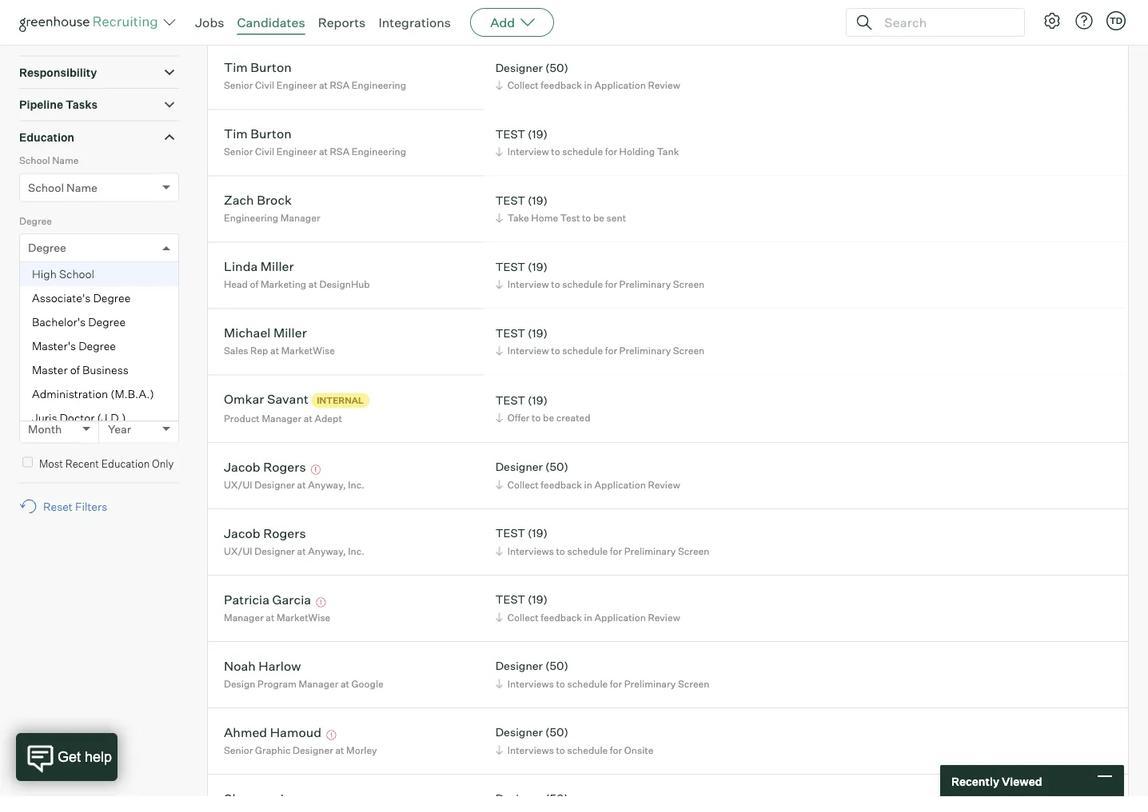 Task type: describe. For each thing, give the bounding box(es) containing it.
high school option
[[20, 262, 178, 286]]

reports link
[[318, 14, 366, 30]]

graphic
[[255, 744, 291, 756]]

administration
[[32, 387, 108, 401]]

zach brock engineering manager
[[224, 192, 320, 224]]

omkar savant link
[[224, 391, 309, 410]]

inc. inside jacob rogers ux/ui designer at anyway, inc.
[[348, 545, 365, 557]]

(19) for jacob rogers
[[528, 526, 548, 540]]

most
[[39, 457, 63, 470]]

bachelor's degree option
[[20, 310, 178, 334]]

review for senior civil engineer at rsa engineering
[[648, 79, 680, 91]]

month for end
[[28, 422, 62, 436]]

high school
[[32, 267, 94, 281]]

bachelor's degree
[[32, 315, 126, 329]]

most recent education only
[[39, 457, 174, 470]]

civil for test (19)
[[255, 146, 274, 158]]

noah harlow design program manager at google
[[224, 658, 384, 690]]

for inside designer (50) interviews to schedule for onsite
[[610, 744, 622, 756]]

to for senior graphic designer at morley
[[556, 744, 565, 756]]

juris
[[32, 411, 57, 425]]

details
[[57, 1, 95, 15]]

rsa for designer (50)
[[330, 79, 350, 91]]

manager down patricia
[[224, 611, 264, 623]]

engineer for test (19)
[[277, 146, 317, 158]]

collect feedback in application review link for ux/ui designer at anyway, inc.
[[493, 477, 684, 492]]

interview to schedule for holding tank link
[[493, 144, 683, 159]]

reset
[[43, 500, 73, 514]]

1 vertical spatial name
[[66, 180, 97, 194]]

burton for test
[[251, 126, 292, 142]]

1 feedback from the top
[[541, 13, 582, 25]]

test inside test (19) collect feedback in application review
[[496, 593, 525, 607]]

interview to schedule for preliminary screen link for linda miller
[[493, 277, 709, 292]]

design
[[224, 678, 255, 690]]

application for manager at marketwise
[[595, 611, 646, 623]]

patricia garcia has been in application review for more than 5 days image
[[314, 598, 328, 607]]

schedule for linda miller
[[562, 278, 603, 290]]

student
[[224, 13, 260, 25]]

td button
[[1107, 11, 1126, 30]]

2 jacob rogers link from the top
[[224, 525, 306, 543]]

product manager at adept
[[224, 412, 342, 424]]

schedule for tim burton
[[562, 146, 603, 158]]

michael miller sales rep at marketwise
[[224, 325, 335, 357]]

linda miller link
[[224, 258, 294, 277]]

1 vertical spatial marketwise
[[277, 611, 331, 623]]

for for jacob rogers
[[610, 545, 622, 557]]

to for sales rep at marketwise
[[551, 345, 560, 357]]

student at n/a
[[224, 13, 291, 25]]

recent
[[65, 457, 99, 470]]

collect for senior civil engineer at rsa engineering
[[508, 79, 539, 91]]

Most Recent Education Only checkbox
[[22, 457, 33, 468]]

master
[[32, 363, 68, 377]]

1 jacob rogers link from the top
[[224, 459, 306, 477]]

home
[[531, 212, 558, 224]]

(19) for michael miller
[[528, 326, 548, 340]]

at down "patricia garcia" link
[[266, 611, 275, 623]]

tank
[[657, 146, 679, 158]]

collect feedback in application review
[[508, 13, 680, 25]]

test for michael miller
[[496, 326, 525, 340]]

test for tim burton
[[496, 127, 525, 141]]

at down 'jacob rogers'
[[297, 479, 306, 491]]

interview for linda miller
[[508, 278, 549, 290]]

td
[[1110, 15, 1123, 26]]

n/a
[[273, 13, 291, 25]]

interviews for jacob rogers
[[508, 545, 554, 557]]

harlow
[[259, 658, 301, 674]]

jacob for jacob rogers
[[224, 459, 260, 475]]

viewed
[[1002, 774, 1042, 788]]

(50) for senior civil engineer at rsa engineering
[[545, 61, 568, 74]]

hamoud
[[270, 724, 321, 740]]

end
[[67, 396, 85, 408]]

be inside test (19) take home test to be sent
[[593, 212, 605, 224]]

patricia
[[224, 591, 270, 607]]

test (19) interview to schedule for preliminary screen for michael miller
[[496, 326, 705, 357]]

master of business administration (m.b.a.)
[[32, 363, 154, 401]]

test inside the 'test (19) offer to be created'
[[496, 393, 525, 407]]

0 vertical spatial school name
[[19, 154, 79, 166]]

zach
[[224, 192, 254, 208]]

linda
[[224, 258, 258, 274]]

test (19) interview to schedule for holding tank
[[496, 127, 679, 158]]

collect feedback in application review link for student at n/a
[[493, 11, 684, 27]]

rsa for test (19)
[[330, 146, 350, 158]]

ahmed
[[224, 724, 267, 740]]

offer to be created link
[[493, 410, 595, 425]]

1 vertical spatial school
[[28, 180, 64, 194]]

interview for tim burton
[[508, 146, 549, 158]]

(19) inside the 'test (19) offer to be created'
[[528, 393, 548, 407]]

doctor
[[60, 411, 95, 425]]

patricia garcia link
[[224, 591, 311, 610]]

pipeline tasks
[[19, 98, 98, 112]]

marketwise inside 'michael miller sales rep at marketwise'
[[281, 345, 335, 357]]

1 collect from the top
[[508, 13, 539, 25]]

application for senior civil engineer at rsa engineering
[[595, 79, 646, 91]]

onsite
[[624, 744, 654, 756]]

program
[[258, 678, 297, 690]]

add button
[[470, 8, 554, 37]]

preliminary for michael miller
[[619, 345, 671, 357]]

adept
[[315, 412, 342, 424]]

profile details
[[19, 1, 95, 15]]

omkar savant
[[224, 391, 309, 407]]

(m.b.a.)
[[110, 387, 154, 401]]

screen for noah harlow
[[678, 678, 710, 690]]

sent
[[607, 212, 626, 224]]

rogers for jacob rogers ux/ui designer at anyway, inc.
[[263, 525, 306, 541]]

review for manager at marketwise
[[648, 611, 680, 623]]

marketing
[[261, 278, 306, 290]]

product
[[224, 412, 260, 424]]

for for noah harlow
[[610, 678, 622, 690]]

preliminary for linda miller
[[619, 278, 671, 290]]

none field inside degree element
[[28, 234, 32, 262]]

to for senior civil engineer at rsa engineering
[[551, 146, 560, 158]]

interviews inside designer (50) interviews to schedule for onsite
[[508, 744, 554, 756]]

td button
[[1104, 8, 1129, 34]]

school name element
[[19, 153, 179, 213]]

degree element
[[19, 213, 179, 430]]

zach brock link
[[224, 192, 292, 210]]

education for education
[[19, 130, 74, 144]]

(50) for design program manager at google
[[545, 659, 568, 673]]

juris doctor (j.d.)
[[32, 411, 126, 425]]

test (19) interviews to schedule for preliminary screen
[[496, 526, 710, 557]]

ahmed hamoud link
[[224, 724, 321, 743]]

offer
[[508, 412, 530, 424]]

1 vertical spatial discipline
[[28, 301, 80, 315]]

test
[[560, 212, 580, 224]]

jacob rogers has been in application review for more than 5 days image
[[309, 465, 323, 475]]

configure image
[[1043, 11, 1062, 30]]

feedback for ux/ui designer at anyway, inc.
[[541, 479, 582, 491]]

at inside jacob rogers ux/ui designer at anyway, inc.
[[297, 545, 306, 557]]

pipeline
[[19, 98, 63, 112]]

internal
[[317, 395, 364, 406]]

3 senior from the top
[[224, 744, 253, 756]]

Search text field
[[880, 11, 1010, 34]]

degree for master's degree
[[78, 339, 116, 353]]

designer inside jacob rogers ux/ui designer at anyway, inc.
[[254, 545, 295, 557]]

tim for designer
[[224, 59, 248, 75]]

screen for jacob rogers
[[678, 545, 710, 557]]

jobs
[[195, 14, 224, 30]]

screen for michael miller
[[673, 345, 705, 357]]

(19) for tim burton
[[528, 127, 548, 141]]

preliminary for jacob rogers
[[624, 545, 676, 557]]

education for education start
[[19, 336, 65, 348]]

at inside noah harlow design program manager at google
[[341, 678, 349, 690]]

feedback for senior civil engineer at rsa engineering
[[541, 79, 582, 91]]

preliminary for noah harlow
[[624, 678, 676, 690]]

screen for linda miller
[[673, 278, 705, 290]]

master's
[[32, 339, 76, 353]]

0 vertical spatial name
[[52, 154, 79, 166]]

at down ahmed hamoud has been in onsite for more than 21 days image
[[335, 744, 344, 756]]

list box inside degree element
[[20, 262, 178, 430]]

discipline element
[[19, 274, 179, 334]]

schedule for jacob rogers
[[567, 545, 608, 557]]

for for tim burton
[[605, 146, 617, 158]]

integrations
[[379, 14, 451, 30]]

collect feedback in application review link for manager at marketwise
[[493, 610, 684, 625]]

manager at marketwise
[[224, 611, 331, 623]]

candidates
[[237, 14, 305, 30]]

schedule for noah harlow
[[567, 678, 608, 690]]

responsibility
[[19, 65, 97, 79]]

master's degree
[[32, 339, 116, 353]]

tim burton senior civil engineer at rsa engineering for test
[[224, 126, 406, 158]]

schedule inside designer (50) interviews to schedule for onsite
[[567, 744, 608, 756]]

ux/ui designer at anyway, inc.
[[224, 479, 365, 491]]

test (19) collect feedback in application review
[[496, 593, 680, 623]]

jacob rogers ux/ui designer at anyway, inc.
[[224, 525, 365, 557]]

rogers for jacob rogers
[[263, 459, 306, 475]]

reset filters
[[43, 500, 107, 514]]

collect for manager at marketwise
[[508, 611, 539, 623]]

patricia garcia
[[224, 591, 311, 607]]

of inside linda miller head of marketing at designhub
[[250, 278, 259, 290]]



Task type: vqa. For each thing, say whether or not it's contained in the screenshot.
2nd candidate from the top of the page
no



Task type: locate. For each thing, give the bounding box(es) containing it.
ux/ui inside jacob rogers ux/ui designer at anyway, inc.
[[224, 545, 252, 557]]

1 horizontal spatial of
[[250, 278, 259, 290]]

1 vertical spatial ux/ui
[[224, 545, 252, 557]]

1 (50) from the top
[[545, 61, 568, 74]]

schedule inside test (19) interviews to schedule for preliminary screen
[[567, 545, 608, 557]]

1 vertical spatial inc.
[[348, 545, 365, 557]]

0 vertical spatial designer (50) collect feedback in application review
[[496, 61, 680, 91]]

discipline up associate's at top left
[[19, 275, 63, 287]]

4 (50) from the top
[[545, 725, 568, 739]]

4 review from the top
[[648, 611, 680, 623]]

(19)
[[528, 127, 548, 141], [528, 193, 548, 207], [528, 260, 548, 274], [528, 326, 548, 340], [528, 393, 548, 407], [528, 526, 548, 540], [528, 593, 548, 607]]

education down bachelor's
[[19, 336, 65, 348]]

0 vertical spatial jacob rogers link
[[224, 459, 306, 477]]

to for design program manager at google
[[556, 678, 565, 690]]

(19) for linda miller
[[528, 260, 548, 274]]

1 vertical spatial jacob rogers link
[[224, 525, 306, 543]]

tim burton senior civil engineer at rsa engineering up the 'brock'
[[224, 126, 406, 158]]

schedule down 'test'
[[562, 278, 603, 290]]

education end
[[19, 396, 85, 408]]

0 horizontal spatial of
[[70, 363, 80, 377]]

0 vertical spatial tim burton link
[[224, 59, 292, 78]]

brock
[[257, 192, 292, 208]]

1 inc. from the top
[[348, 479, 365, 491]]

interviews to schedule for onsite link
[[493, 743, 658, 758]]

at up zach brock engineering manager
[[319, 146, 328, 158]]

3 review from the top
[[648, 479, 680, 491]]

in up designer (50) interviews to schedule for preliminary screen
[[584, 611, 592, 623]]

0 vertical spatial civil
[[255, 79, 274, 91]]

greenhouse recruiting image
[[19, 13, 163, 32]]

schedule up test (19) collect feedback in application review
[[567, 545, 608, 557]]

ux/ui
[[224, 479, 252, 491], [224, 545, 252, 557]]

0 vertical spatial miller
[[261, 258, 294, 274]]

2 tim burton senior civil engineer at rsa engineering from the top
[[224, 126, 406, 158]]

tasks
[[66, 98, 98, 112]]

candidates link
[[237, 14, 305, 30]]

1 senior from the top
[[224, 79, 253, 91]]

manager right the program
[[299, 678, 339, 690]]

2 rogers from the top
[[263, 525, 306, 541]]

test (19) interview to schedule for preliminary screen for linda miller
[[496, 260, 705, 290]]

1 vertical spatial civil
[[255, 146, 274, 158]]

of down linda miller link
[[250, 278, 259, 290]]

filters
[[75, 500, 107, 514]]

head
[[224, 278, 248, 290]]

to inside designer (50) interviews to schedule for preliminary screen
[[556, 678, 565, 690]]

(50) down test (19) collect feedback in application review
[[545, 659, 568, 673]]

0 vertical spatial rogers
[[263, 459, 306, 475]]

be inside the 'test (19) offer to be created'
[[543, 412, 554, 424]]

tim burton senior civil engineer at rsa engineering down reports
[[224, 59, 406, 91]]

interviews to schedule for preliminary screen link up designer (50) interviews to schedule for onsite
[[493, 676, 714, 691]]

engineer up the 'brock'
[[277, 146, 317, 158]]

jacob inside jacob rogers ux/ui designer at anyway, inc.
[[224, 525, 260, 541]]

2 civil from the top
[[255, 146, 274, 158]]

to inside test (19) take home test to be sent
[[582, 212, 591, 224]]

4 (19) from the top
[[528, 326, 548, 340]]

of down 'master's degree'
[[70, 363, 80, 377]]

2 vertical spatial engineering
[[224, 212, 278, 224]]

education for education end
[[19, 396, 65, 408]]

miller right the michael on the top
[[273, 325, 307, 341]]

interviews to schedule for preliminary screen link
[[493, 543, 714, 559], [493, 676, 714, 691]]

2 collect from the top
[[508, 79, 539, 91]]

4 collect feedback in application review link from the top
[[493, 610, 684, 625]]

2 tim from the top
[[224, 126, 248, 142]]

1 vertical spatial rogers
[[263, 525, 306, 541]]

at up garcia
[[297, 545, 306, 557]]

tim burton link
[[224, 59, 292, 78], [224, 126, 292, 144]]

1 vertical spatial engineer
[[277, 146, 317, 158]]

anyway,
[[308, 479, 346, 491], [308, 545, 346, 557]]

education
[[19, 130, 74, 144], [19, 336, 65, 348], [19, 396, 65, 408], [101, 457, 150, 470]]

1 vertical spatial interviews
[[508, 678, 554, 690]]

0 vertical spatial engineer
[[277, 79, 317, 91]]

1 interview from the top
[[508, 146, 549, 158]]

to up test (19) take home test to be sent
[[551, 146, 560, 158]]

2 interviews to schedule for preliminary screen link from the top
[[493, 676, 714, 691]]

1 month from the top
[[28, 362, 62, 376]]

(50) inside designer (50) interviews to schedule for onsite
[[545, 725, 568, 739]]

interviews to schedule for preliminary screen link for rogers
[[493, 543, 714, 559]]

to up test (19) collect feedback in application review
[[556, 545, 565, 557]]

1 vertical spatial tim burton senior civil engineer at rsa engineering
[[224, 126, 406, 158]]

rogers up "ux/ui designer at anyway, inc."
[[263, 459, 306, 475]]

at down reports
[[319, 79, 328, 91]]

be left sent
[[593, 212, 605, 224]]

interviews to schedule for preliminary screen link up test (19) collect feedback in application review
[[493, 543, 714, 559]]

discipline up education start
[[28, 301, 80, 315]]

schedule up designer (50) interviews to schedule for onsite
[[567, 678, 608, 690]]

engineering
[[352, 79, 406, 91], [352, 146, 406, 158], [224, 212, 278, 224]]

1 vertical spatial rsa
[[330, 146, 350, 158]]

3 interview from the top
[[508, 345, 549, 357]]

preliminary inside test (19) interviews to schedule for preliminary screen
[[624, 545, 676, 557]]

degree
[[19, 215, 52, 227], [28, 241, 66, 255], [93, 291, 131, 305], [88, 315, 126, 329], [78, 339, 116, 353]]

interview to schedule for preliminary screen link for michael miller
[[493, 343, 709, 358]]

3 (50) from the top
[[545, 659, 568, 673]]

2 vertical spatial interviews
[[508, 744, 554, 756]]

1 vertical spatial anyway,
[[308, 545, 346, 557]]

engineering inside zach brock engineering manager
[[224, 212, 278, 224]]

education start
[[19, 336, 89, 348]]

application for ux/ui designer at anyway, inc.
[[595, 479, 646, 491]]

review for ux/ui designer at anyway, inc.
[[648, 479, 680, 491]]

school
[[19, 154, 50, 166], [28, 180, 64, 194], [59, 267, 94, 281]]

0 vertical spatial be
[[593, 212, 605, 224]]

test for jacob rogers
[[496, 526, 525, 540]]

senior graphic designer at morley
[[224, 744, 377, 756]]

0 vertical spatial interviews
[[508, 545, 554, 557]]

3 application from the top
[[595, 479, 646, 491]]

integrations link
[[379, 14, 451, 30]]

1 tim burton link from the top
[[224, 59, 292, 78]]

collect inside test (19) collect feedback in application review
[[508, 611, 539, 623]]

to up the 'test (19) offer to be created'
[[551, 345, 560, 357]]

1 vertical spatial interview to schedule for preliminary screen link
[[493, 343, 709, 358]]

start
[[67, 336, 89, 348]]

feedback up designer (50) interviews to schedule for preliminary screen
[[541, 611, 582, 623]]

schedule left 'holding'
[[562, 146, 603, 158]]

(50) for ux/ui designer at anyway, inc.
[[545, 460, 568, 474]]

0 vertical spatial inc.
[[348, 479, 365, 491]]

manager
[[281, 212, 320, 224], [262, 412, 302, 424], [224, 611, 264, 623], [299, 678, 339, 690]]

3 interviews from the top
[[508, 744, 554, 756]]

garcia
[[272, 591, 311, 607]]

1 vertical spatial tim
[[224, 126, 248, 142]]

1 vertical spatial miller
[[273, 325, 307, 341]]

0 vertical spatial interview to schedule for preliminary screen link
[[493, 277, 709, 292]]

be left created
[[543, 412, 554, 424]]

miller
[[261, 258, 294, 274], [273, 325, 307, 341]]

at
[[262, 13, 271, 25], [319, 79, 328, 91], [319, 146, 328, 158], [309, 278, 317, 290], [270, 345, 279, 357], [304, 412, 313, 424], [297, 479, 306, 491], [297, 545, 306, 557], [266, 611, 275, 623], [341, 678, 349, 690], [335, 744, 344, 756]]

(50) down offer to be created link
[[545, 460, 568, 474]]

education left only
[[101, 457, 150, 470]]

miller inside linda miller head of marketing at designhub
[[261, 258, 294, 274]]

2 test from the top
[[496, 193, 525, 207]]

0 vertical spatial ux/ui
[[224, 479, 252, 491]]

in inside test (19) collect feedback in application review
[[584, 611, 592, 623]]

miller for linda miller
[[261, 258, 294, 274]]

test (19) take home test to be sent
[[496, 193, 626, 224]]

3 collect feedback in application review link from the top
[[493, 477, 684, 492]]

to right 'test'
[[582, 212, 591, 224]]

test for zach brock
[[496, 193, 525, 207]]

reports
[[318, 14, 366, 30]]

savant
[[267, 391, 309, 407]]

in up the test (19) interview to schedule for holding tank
[[584, 79, 592, 91]]

(50) for senior graphic designer at morley
[[545, 725, 568, 739]]

1 tim burton senior civil engineer at rsa engineering from the top
[[224, 59, 406, 91]]

miller inside 'michael miller sales rep at marketwise'
[[273, 325, 307, 341]]

at left n/a on the left top of the page
[[262, 13, 271, 25]]

schedule left onsite
[[567, 744, 608, 756]]

schedule
[[562, 146, 603, 158], [562, 278, 603, 290], [562, 345, 603, 357], [567, 545, 608, 557], [567, 678, 608, 690], [567, 744, 608, 756]]

juris doctor (j.d.) option
[[20, 406, 178, 430]]

1 vertical spatial test (19) interview to schedule for preliminary screen
[[496, 326, 705, 357]]

jacob for jacob rogers ux/ui designer at anyway, inc.
[[224, 525, 260, 541]]

(50) inside designer (50) interviews to schedule for preliminary screen
[[545, 659, 568, 673]]

0 vertical spatial anyway,
[[308, 479, 346, 491]]

designer (50) interviews to schedule for preliminary screen
[[496, 659, 710, 690]]

be
[[593, 212, 605, 224], [543, 412, 554, 424]]

in for senior civil engineer at rsa engineering
[[584, 79, 592, 91]]

in up test (19) interviews to schedule for preliminary screen
[[584, 479, 592, 491]]

recently viewed
[[952, 774, 1042, 788]]

tim up zach
[[224, 126, 248, 142]]

1 vertical spatial be
[[543, 412, 554, 424]]

designer (50) collect feedback in application review down created
[[496, 460, 680, 491]]

2 interview from the top
[[508, 278, 549, 290]]

civil up the 'brock'
[[255, 146, 274, 158]]

1 burton from the top
[[251, 59, 292, 75]]

0 vertical spatial tim burton senior civil engineer at rsa engineering
[[224, 59, 406, 91]]

ahmed hamoud has been in onsite for more than 21 days image
[[324, 731, 339, 740]]

associate's
[[32, 291, 91, 305]]

manager down savant
[[262, 412, 302, 424]]

profile
[[19, 1, 55, 15]]

2 burton from the top
[[251, 126, 292, 142]]

associate's degree option
[[20, 286, 178, 310]]

2 vertical spatial senior
[[224, 744, 253, 756]]

2 (50) from the top
[[545, 460, 568, 474]]

1 vertical spatial senior
[[224, 146, 253, 158]]

2 tim burton link from the top
[[224, 126, 292, 144]]

2 review from the top
[[648, 79, 680, 91]]

interview to schedule for preliminary screen link up created
[[493, 343, 709, 358]]

of
[[250, 278, 259, 290], [70, 363, 80, 377]]

burton up the 'brock'
[[251, 126, 292, 142]]

feedback right add
[[541, 13, 582, 25]]

interview down take
[[508, 278, 549, 290]]

1 vertical spatial month
[[28, 422, 62, 436]]

anyway, inside jacob rogers ux/ui designer at anyway, inc.
[[308, 545, 346, 557]]

jacob rogers link up "ux/ui designer at anyway, inc."
[[224, 459, 306, 477]]

in for manager at marketwise
[[584, 611, 592, 623]]

education down pipeline
[[19, 130, 74, 144]]

test for linda miller
[[496, 260, 525, 274]]

0 vertical spatial school
[[19, 154, 50, 166]]

schedule inside the test (19) interview to schedule for holding tank
[[562, 146, 603, 158]]

high
[[32, 267, 57, 281]]

senior down student in the left top of the page
[[224, 79, 253, 91]]

interviews for noah harlow
[[508, 678, 554, 690]]

1 engineer from the top
[[277, 79, 317, 91]]

at left google
[[341, 678, 349, 690]]

interview up test (19) take home test to be sent
[[508, 146, 549, 158]]

4 test from the top
[[496, 326, 525, 340]]

master's degree option
[[20, 334, 178, 358]]

engineering for test (19)
[[352, 146, 406, 158]]

tim burton link for designer
[[224, 59, 292, 78]]

ux/ui down 'jacob rogers'
[[224, 479, 252, 491]]

1 vertical spatial interviews to schedule for preliminary screen link
[[493, 676, 714, 691]]

preliminary inside designer (50) interviews to schedule for preliminary screen
[[624, 678, 676, 690]]

sales
[[224, 345, 248, 357]]

designer (50) interviews to schedule for onsite
[[496, 725, 654, 756]]

ahmed hamoud
[[224, 724, 321, 740]]

screen
[[673, 278, 705, 290], [673, 345, 705, 357], [678, 545, 710, 557], [678, 678, 710, 690]]

6 test from the top
[[496, 526, 525, 540]]

4 application from the top
[[595, 611, 646, 623]]

0 horizontal spatial be
[[543, 412, 554, 424]]

1 test from the top
[[496, 127, 525, 141]]

to inside the test (19) interview to schedule for holding tank
[[551, 146, 560, 158]]

1 vertical spatial year
[[108, 422, 131, 436]]

associate's degree
[[32, 291, 131, 305]]

jobs link
[[195, 14, 224, 30]]

1 (19) from the top
[[528, 127, 548, 141]]

3 test from the top
[[496, 260, 525, 274]]

tim burton senior civil engineer at rsa engineering for designer
[[224, 59, 406, 91]]

to for ux/ui designer at anyway, inc.
[[556, 545, 565, 557]]

2 inc. from the top
[[348, 545, 365, 557]]

6 (19) from the top
[[528, 526, 548, 540]]

1 ux/ui from the top
[[224, 479, 252, 491]]

(50) up interviews to schedule for onsite link at the bottom of page
[[545, 725, 568, 739]]

review inside test (19) collect feedback in application review
[[648, 611, 680, 623]]

0 vertical spatial test (19) interview to schedule for preliminary screen
[[496, 260, 705, 290]]

(50)
[[545, 61, 568, 74], [545, 460, 568, 474], [545, 659, 568, 673], [545, 725, 568, 739]]

(19) for zach brock
[[528, 193, 548, 207]]

year up most recent education only
[[108, 422, 131, 436]]

1 review from the top
[[648, 13, 680, 25]]

to right offer
[[532, 412, 541, 424]]

preliminary
[[619, 278, 671, 290], [619, 345, 671, 357], [624, 545, 676, 557], [624, 678, 676, 690]]

3 collect from the top
[[508, 479, 539, 491]]

1 interview to schedule for preliminary screen link from the top
[[493, 277, 709, 292]]

2 ux/ui from the top
[[224, 545, 252, 557]]

to down take home test to be sent link
[[551, 278, 560, 290]]

for inside the test (19) interview to schedule for holding tank
[[605, 146, 617, 158]]

0 vertical spatial interview
[[508, 146, 549, 158]]

1 vertical spatial interview
[[508, 278, 549, 290]]

manager down the 'brock'
[[281, 212, 320, 224]]

2 vertical spatial school
[[59, 267, 94, 281]]

rogers inside jacob rogers ux/ui designer at anyway, inc.
[[263, 525, 306, 541]]

bachelor's
[[32, 315, 86, 329]]

test (19) offer to be created
[[496, 393, 591, 424]]

manager inside noah harlow design program manager at google
[[299, 678, 339, 690]]

to up designer (50) interviews to schedule for onsite
[[556, 678, 565, 690]]

test
[[496, 127, 525, 141], [496, 193, 525, 207], [496, 260, 525, 274], [496, 326, 525, 340], [496, 393, 525, 407], [496, 526, 525, 540], [496, 593, 525, 607]]

degree for associate's degree
[[93, 291, 131, 305]]

1 collect feedback in application review link from the top
[[493, 11, 684, 27]]

ux/ui up patricia
[[224, 545, 252, 557]]

noah harlow link
[[224, 658, 301, 676]]

0 vertical spatial discipline
[[19, 275, 63, 287]]

1 test (19) interview to schedule for preliminary screen from the top
[[496, 260, 705, 290]]

feedback for manager at marketwise
[[541, 611, 582, 623]]

(j.d.)
[[97, 411, 126, 425]]

engineering for designer (50)
[[352, 79, 406, 91]]

1 designer (50) collect feedback in application review from the top
[[496, 61, 680, 91]]

interviews inside test (19) interviews to schedule for preliminary screen
[[508, 545, 554, 557]]

0 vertical spatial of
[[250, 278, 259, 290]]

test inside test (19) interviews to schedule for preliminary screen
[[496, 526, 525, 540]]

test inside the test (19) interview to schedule for holding tank
[[496, 127, 525, 141]]

feedback inside test (19) collect feedback in application review
[[541, 611, 582, 623]]

take home test to be sent link
[[493, 210, 630, 226]]

2 application from the top
[[595, 79, 646, 91]]

discipline
[[19, 275, 63, 287], [28, 301, 80, 315]]

0 vertical spatial interviews to schedule for preliminary screen link
[[493, 543, 714, 559]]

1 vertical spatial of
[[70, 363, 80, 377]]

2 test (19) interview to schedule for preliminary screen from the top
[[496, 326, 705, 357]]

to for product manager at adept
[[532, 412, 541, 424]]

at left adept
[[304, 412, 313, 424]]

1 vertical spatial burton
[[251, 126, 292, 142]]

at right 'rep'
[[270, 345, 279, 357]]

year for education start
[[108, 362, 131, 376]]

tim burton link down "candidates" link
[[224, 59, 292, 78]]

noah
[[224, 658, 256, 674]]

1 interviews to schedule for preliminary screen link from the top
[[493, 543, 714, 559]]

add
[[490, 14, 515, 30]]

1 vertical spatial engineering
[[352, 146, 406, 158]]

designhub
[[319, 278, 370, 290]]

1 horizontal spatial be
[[593, 212, 605, 224]]

list box containing high school
[[20, 262, 178, 430]]

to inside designer (50) interviews to schedule for onsite
[[556, 744, 565, 756]]

month down education end
[[28, 422, 62, 436]]

(19) inside test (19) interviews to schedule for preliminary screen
[[528, 526, 548, 540]]

screen inside test (19) interviews to schedule for preliminary screen
[[678, 545, 710, 557]]

anyway, down jacob rogers has been in application review for more than 5 days icon
[[308, 479, 346, 491]]

marketwise
[[281, 345, 335, 357], [277, 611, 331, 623]]

senior for designer (50)
[[224, 79, 253, 91]]

2 in from the top
[[584, 79, 592, 91]]

for inside designer (50) interviews to schedule for preliminary screen
[[610, 678, 622, 690]]

for for linda miller
[[605, 278, 617, 290]]

at inside 'michael miller sales rep at marketwise'
[[270, 345, 279, 357]]

(19) inside test (19) collect feedback in application review
[[528, 593, 548, 607]]

1 in from the top
[[584, 13, 592, 25]]

marketwise down michael miller link
[[281, 345, 335, 357]]

civil
[[255, 79, 274, 91], [255, 146, 274, 158]]

inc.
[[348, 479, 365, 491], [348, 545, 365, 557]]

1 application from the top
[[595, 13, 646, 25]]

3 in from the top
[[584, 479, 592, 491]]

degree for bachelor's degree
[[88, 315, 126, 329]]

designer inside designer (50) interviews to schedule for preliminary screen
[[496, 659, 543, 673]]

tim for test
[[224, 126, 248, 142]]

interviews to schedule for preliminary screen link for harlow
[[493, 676, 714, 691]]

2 senior from the top
[[224, 146, 253, 158]]

(19) inside test (19) take home test to be sent
[[528, 193, 548, 207]]

anyway, up patricia garcia has been in application review for more than 5 days icon
[[308, 545, 346, 557]]

at inside linda miller head of marketing at designhub
[[309, 278, 317, 290]]

to for head of marketing at designhub
[[551, 278, 560, 290]]

feedback down created
[[541, 479, 582, 491]]

jacob down product on the left bottom of the page
[[224, 459, 260, 475]]

2 year from the top
[[108, 422, 131, 436]]

tim burton link for test
[[224, 126, 292, 144]]

of inside master of business administration (m.b.a.)
[[70, 363, 80, 377]]

month down "master's"
[[28, 362, 62, 376]]

jacob rogers link down "ux/ui designer at anyway, inc."
[[224, 525, 306, 543]]

month for start
[[28, 362, 62, 376]]

0 vertical spatial senior
[[224, 79, 253, 91]]

holding
[[619, 146, 655, 158]]

0 vertical spatial rsa
[[330, 79, 350, 91]]

collect feedback in application review link for senior civil engineer at rsa engineering
[[493, 78, 684, 93]]

0 vertical spatial year
[[108, 362, 131, 376]]

feedback up the test (19) interview to schedule for holding tank
[[541, 79, 582, 91]]

2 engineer from the top
[[277, 146, 317, 158]]

0 vertical spatial marketwise
[[281, 345, 335, 357]]

1 year from the top
[[108, 362, 131, 376]]

schedule up created
[[562, 345, 603, 357]]

interview inside the test (19) interview to schedule for holding tank
[[508, 146, 549, 158]]

0 vertical spatial tim
[[224, 59, 248, 75]]

burton
[[251, 59, 292, 75], [251, 126, 292, 142]]

tim down student in the left top of the page
[[224, 59, 248, 75]]

(19) inside the test (19) interview to schedule for holding tank
[[528, 127, 548, 141]]

1 vertical spatial designer (50) collect feedback in application review
[[496, 460, 680, 491]]

schedule for michael miller
[[562, 345, 603, 357]]

engineer down candidates
[[277, 79, 317, 91]]

2 rsa from the top
[[330, 146, 350, 158]]

1 rogers from the top
[[263, 459, 306, 475]]

2 feedback from the top
[[541, 79, 582, 91]]

to left onsite
[[556, 744, 565, 756]]

interview for michael miller
[[508, 345, 549, 357]]

screen inside designer (50) interviews to schedule for preliminary screen
[[678, 678, 710, 690]]

1 vertical spatial jacob
[[224, 525, 260, 541]]

engineer for designer (50)
[[277, 79, 317, 91]]

burton for designer
[[251, 59, 292, 75]]

1 civil from the top
[[255, 79, 274, 91]]

feedback
[[541, 13, 582, 25], [541, 79, 582, 91], [541, 479, 582, 491], [541, 611, 582, 623]]

year for education end
[[108, 422, 131, 436]]

list box
[[20, 262, 178, 430]]

master of business administration (m.b.a.) option
[[20, 358, 178, 406]]

5 test from the top
[[496, 393, 525, 407]]

collect
[[508, 13, 539, 25], [508, 79, 539, 91], [508, 479, 539, 491], [508, 611, 539, 623]]

year
[[108, 362, 131, 376], [108, 422, 131, 436]]

month
[[28, 362, 62, 376], [28, 422, 62, 436]]

2 month from the top
[[28, 422, 62, 436]]

school inside option
[[59, 267, 94, 281]]

2 designer (50) collect feedback in application review from the top
[[496, 460, 680, 491]]

2 jacob from the top
[[224, 525, 260, 541]]

education up juris on the left of page
[[19, 396, 65, 408]]

in for ux/ui designer at anyway, inc.
[[584, 479, 592, 491]]

application inside test (19) collect feedback in application review
[[595, 611, 646, 623]]

schedule inside designer (50) interviews to schedule for preliminary screen
[[567, 678, 608, 690]]

miller for michael miller
[[273, 325, 307, 341]]

2 (19) from the top
[[528, 193, 548, 207]]

1 anyway, from the top
[[308, 479, 346, 491]]

0 vertical spatial burton
[[251, 59, 292, 75]]

2 interviews from the top
[[508, 678, 554, 690]]

2 anyway, from the top
[[308, 545, 346, 557]]

in right add "popup button"
[[584, 13, 592, 25]]

tim burton link up zach brock link
[[224, 126, 292, 144]]

designer (50) collect feedback in application review for ux/ui designer at anyway, inc.
[[496, 460, 680, 491]]

interviews inside designer (50) interviews to schedule for preliminary screen
[[508, 678, 554, 690]]

2 interview to schedule for preliminary screen link from the top
[[493, 343, 709, 358]]

4 collect from the top
[[508, 611, 539, 623]]

interview to schedule for preliminary screen link down sent
[[493, 277, 709, 292]]

for for michael miller
[[605, 345, 617, 357]]

2 collect feedback in application review link from the top
[[493, 78, 684, 93]]

jacob up patricia
[[224, 525, 260, 541]]

1 vertical spatial tim burton link
[[224, 126, 292, 144]]

2 vertical spatial interview
[[508, 345, 549, 357]]

take
[[508, 212, 529, 224]]

7 (19) from the top
[[528, 593, 548, 607]]

civil for designer (50)
[[255, 79, 274, 91]]

in
[[584, 13, 592, 25], [584, 79, 592, 91], [584, 479, 592, 491], [584, 611, 592, 623]]

1 interviews from the top
[[508, 545, 554, 557]]

1 tim from the top
[[224, 59, 248, 75]]

manager inside zach brock engineering manager
[[281, 212, 320, 224]]

4 in from the top
[[584, 611, 592, 623]]

civil down "candidates" link
[[255, 79, 274, 91]]

(50) down the collect feedback in application review
[[545, 61, 568, 74]]

collect for ux/ui designer at anyway, inc.
[[508, 479, 539, 491]]

7 test from the top
[[496, 593, 525, 607]]

at right marketing
[[309, 278, 317, 290]]

miller up marketing
[[261, 258, 294, 274]]

3 (19) from the top
[[528, 260, 548, 274]]

1 jacob from the top
[[224, 459, 260, 475]]

to inside the 'test (19) offer to be created'
[[532, 412, 541, 424]]

senior for test (19)
[[224, 146, 253, 158]]

business
[[82, 363, 129, 377]]

5 (19) from the top
[[528, 393, 548, 407]]

senior up zach
[[224, 146, 253, 158]]

designer inside designer (50) interviews to schedule for onsite
[[496, 725, 543, 739]]

marketwise down garcia
[[277, 611, 331, 623]]

senior down ahmed
[[224, 744, 253, 756]]

recently
[[952, 774, 1000, 788]]

test inside test (19) take home test to be sent
[[496, 193, 525, 207]]

None field
[[28, 234, 32, 262]]

burton down candidates
[[251, 59, 292, 75]]

year up (m.b.a.) on the left of the page
[[108, 362, 131, 376]]

4 feedback from the top
[[541, 611, 582, 623]]

3 feedback from the top
[[541, 479, 582, 491]]

0 vertical spatial engineering
[[352, 79, 406, 91]]

0 vertical spatial month
[[28, 362, 62, 376]]

1 vertical spatial school name
[[28, 180, 97, 194]]

designer (50) collect feedback in application review for senior civil engineer at rsa engineering
[[496, 61, 680, 91]]

created
[[556, 412, 591, 424]]

1 rsa from the top
[[330, 79, 350, 91]]

interview up the 'test (19) offer to be created'
[[508, 345, 549, 357]]

jacob rogers link
[[224, 459, 306, 477], [224, 525, 306, 543]]

rogers down "ux/ui designer at anyway, inc."
[[263, 525, 306, 541]]

source
[[19, 33, 58, 47]]

to inside test (19) interviews to schedule for preliminary screen
[[556, 545, 565, 557]]

designer (50) collect feedback in application review down the collect feedback in application review
[[496, 61, 680, 91]]

0 vertical spatial jacob
[[224, 459, 260, 475]]

for inside test (19) interviews to schedule for preliminary screen
[[610, 545, 622, 557]]



